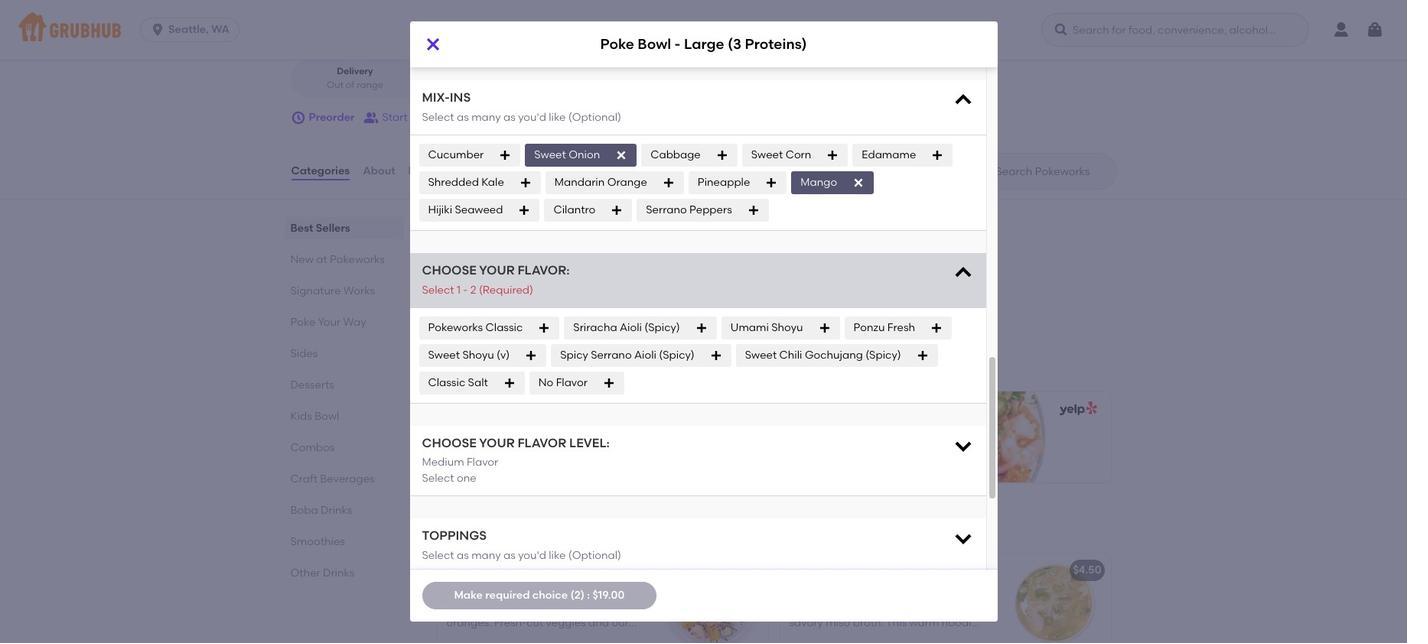 Task type: vqa. For each thing, say whether or not it's contained in the screenshot.
noodles in the bottom right of the page
yes



Task type: describe. For each thing, give the bounding box(es) containing it.
$15
[[592, 258, 608, 271]]

your
[[318, 316, 341, 329]]

no
[[539, 376, 554, 389]]

see
[[450, 304, 469, 317]]

select inside the choose your flavor level: medium flavor select one
[[422, 472, 454, 485]]

start
[[382, 111, 408, 124]]

best for best sellers most ordered on grubhub
[[434, 344, 470, 363]]

svg image for classic salt
[[503, 377, 516, 390]]

preorder
[[309, 111, 355, 124]]

1 vertical spatial pokeworks
[[428, 321, 483, 334]]

off
[[464, 240, 479, 253]]

Search Pokeworks search field
[[995, 165, 1112, 179]]

1 horizontal spatial new at pokeworks
[[434, 518, 583, 538]]

our
[[962, 602, 980, 615]]

1 vertical spatial $15.65
[[723, 564, 755, 577]]

is
[[817, 633, 825, 644]]

like inside toppings select as many as you'd like (optional)
[[549, 549, 566, 562]]

start group order button
[[364, 104, 472, 132]]

(425)
[[427, 4, 453, 17]]

sriracha
[[574, 321, 617, 334]]

range
[[357, 79, 383, 90]]

pickup
[[473, 66, 504, 77]]

grubhub
[[522, 365, 568, 378]]

0 horizontal spatial pokeworks
[[330, 253, 385, 266]]

you'd inside the mix-ins select as many as you'd like (optional)
[[518, 111, 546, 124]]

order inside start group order button
[[444, 111, 472, 124]]

toppings
[[422, 529, 487, 543]]

see details button
[[450, 297, 507, 325]]

my
[[460, 31, 475, 44]]

level:
[[569, 436, 610, 451]]

boba drinks
[[290, 504, 352, 517]]

your for flavor
[[479, 436, 515, 451]]

seattle, wa
[[168, 23, 230, 36]]

poke bowl - large (3 proteins)
[[600, 36, 807, 53]]

as down min
[[504, 111, 516, 124]]

pickup 6.0 mi • 10–20 min
[[448, 66, 529, 90]]

mango
[[801, 176, 837, 189]]

svg image for sriracha aioli (spicy)
[[696, 322, 708, 334]]

seattle,
[[168, 23, 209, 36]]

- inside choose your flavor: select 1 - 2 (required)
[[463, 284, 468, 297]]

start group order
[[382, 111, 472, 124]]

214-
[[456, 4, 476, 17]]

choose for flavor:
[[422, 263, 477, 278]]

salt
[[468, 376, 488, 389]]

orders
[[544, 258, 577, 271]]

on for off
[[506, 258, 519, 271]]

1 vertical spatial with
[[882, 633, 904, 644]]

peppers
[[690, 204, 732, 217]]

best sellers most ordered on grubhub
[[434, 344, 568, 378]]

sweet corn
[[751, 148, 812, 161]]

or
[[450, 274, 460, 287]]

group
[[410, 111, 441, 124]]

umami shoyu
[[731, 321, 803, 334]]

mandarin orange
[[555, 176, 647, 189]]

lobster
[[474, 564, 513, 577]]

categories
[[291, 164, 350, 177]]

chicken noodle soup image
[[996, 554, 1111, 644]]

$4.50
[[1073, 564, 1102, 577]]

way for your
[[343, 316, 366, 329]]

onion
[[569, 148, 600, 161]]

sweet onion
[[534, 148, 600, 161]]

$15.65 inside poke bowl - regular (2 proteins) $15.65
[[449, 451, 481, 464]]

ne
[[402, 4, 416, 17]]

spicy serrano aioli (spicy)
[[560, 349, 695, 362]]

(2)
[[571, 589, 585, 602]]

offer
[[450, 258, 476, 271]]

1
[[457, 284, 461, 297]]

other drinks
[[290, 567, 355, 580]]

luxe lobster bowl
[[447, 564, 541, 577]]

bowl down toppings select as many as you'd like (optional) on the bottom of the page
[[516, 564, 541, 577]]

svg image for cabbage
[[716, 149, 728, 162]]

this
[[886, 617, 907, 630]]

bowl for poke bowl - large (3 proteins)
[[638, 36, 671, 53]]

combos
[[290, 442, 335, 455]]

svg image for edamame
[[932, 149, 944, 162]]

valid
[[479, 258, 503, 271]]

pokeworks classic
[[428, 321, 523, 334]]

1 vertical spatial aioli
[[634, 349, 657, 362]]

wa
[[211, 23, 230, 36]]

soup
[[789, 633, 815, 644]]

delivery out of range
[[327, 66, 383, 90]]

chicken noodle soup
[[789, 564, 903, 577]]

0 vertical spatial serrano
[[646, 204, 687, 217]]

breast
[[870, 586, 904, 599]]

sweet for sweet chili gochujang (spicy)
[[745, 349, 777, 362]]

2
[[470, 284, 476, 297]]

0 vertical spatial aioli
[[620, 321, 642, 334]]

noodle
[[942, 617, 978, 630]]

make required choice (2) : $19.00
[[454, 589, 625, 602]]

and
[[939, 602, 960, 615]]

0 vertical spatial new at pokeworks
[[290, 253, 385, 266]]

edamame
[[862, 148, 916, 161]]

luxe lobster bowl image
[[653, 554, 768, 644]]

on for sellers
[[506, 365, 519, 378]]

corn
[[786, 148, 812, 161]]

0 vertical spatial with
[[789, 602, 811, 615]]

signature
[[290, 285, 341, 298]]

• inside pickup 6.0 mi • 10–20 min
[[478, 79, 482, 90]]

10–20
[[485, 79, 510, 90]]

0 horizontal spatial at
[[316, 253, 327, 266]]

svg image inside preorder button
[[290, 110, 306, 126]]

craft
[[290, 473, 318, 486]]

poke bowl - regular (2 proteins) $15.65
[[449, 433, 616, 464]]

svg image for pokeworks classic
[[538, 322, 551, 334]]

svg image for ponzu fresh
[[931, 322, 943, 334]]

:
[[587, 589, 590, 602]]

0 vertical spatial order
[[615, 28, 639, 38]]

green
[[907, 633, 937, 644]]

sweet chili gochujang (spicy)
[[745, 349, 901, 362]]

mi
[[464, 79, 475, 90]]

1 horizontal spatial at
[[475, 518, 492, 538]]

main navigation navigation
[[0, 0, 1408, 60]]

(optional) inside the mix-ins select as many as you'd like (optional)
[[569, 111, 622, 124]]

poke for poke bowl - large (3 proteins)
[[600, 36, 634, 53]]

drinks for other drinks
[[323, 567, 355, 580]]

umami
[[731, 321, 769, 334]]

select inside choose your flavor: select 1 - 2 (required)
[[422, 284, 454, 297]]

(required)
[[479, 284, 533, 297]]

delivery
[[337, 66, 373, 77]]

- for regular
[[505, 433, 510, 446]]

(spicy) for spicy serrano aioli (spicy)
[[659, 349, 695, 362]]

(spicy) for sweet chili gochujang (spicy)
[[866, 349, 901, 362]]

savory chicken breast combined with delicate ramen noodles and our savory miso broth. this warm noodle soup is garnished with green onions.
[[789, 586, 980, 644]]

onions.
[[939, 633, 976, 644]]

one
[[457, 472, 477, 485]]

ordered
[[462, 365, 503, 378]]

many inside the mix-ins select as many as you'd like (optional)
[[472, 111, 501, 124]]

svg image for serrano peppers
[[748, 204, 760, 217]]



Task type: locate. For each thing, give the bounding box(es) containing it.
flavor inside the choose your flavor level: medium flavor select one
[[467, 456, 498, 470]]

bellevue
[[330, 4, 374, 17]]

aioli up spicy serrano aioli (spicy)
[[620, 321, 642, 334]]

0 horizontal spatial new at pokeworks
[[290, 253, 385, 266]]

people icon image
[[364, 110, 379, 126]]

svg image for shredded kale
[[520, 177, 532, 189]]

sweet for sweet corn
[[751, 148, 783, 161]]

with up savory
[[789, 602, 811, 615]]

•
[[420, 4, 424, 17], [478, 79, 482, 90]]

bowl for poke bowl - regular (2 proteins) $15.65
[[477, 433, 503, 446]]

proteins) right (3
[[745, 36, 807, 53]]

1 choose from the top
[[422, 263, 477, 278]]

your up (required) at the top
[[479, 263, 515, 278]]

0 horizontal spatial •
[[420, 4, 424, 17]]

you'd down min
[[518, 111, 546, 124]]

proteins) inside poke bowl - regular (2 proteins) $15.65
[[569, 433, 616, 446]]

seaweed
[[455, 204, 503, 217]]

1 horizontal spatial classic
[[486, 321, 523, 334]]

0 vertical spatial at
[[316, 253, 327, 266]]

1 vertical spatial -
[[463, 284, 468, 297]]

gochujang
[[805, 349, 863, 362]]

food
[[409, 28, 430, 38]]

fresh
[[888, 321, 915, 334]]

1 vertical spatial choose
[[422, 436, 477, 451]]

1 horizontal spatial yelp image
[[1057, 402, 1097, 417]]

sweet up most at left
[[428, 349, 460, 362]]

(425) 214-1182 button
[[427, 3, 496, 18]]

shoyu for umami
[[772, 321, 803, 334]]

0 vertical spatial shoyu
[[772, 321, 803, 334]]

0 horizontal spatial order
[[444, 111, 472, 124]]

1 horizontal spatial of
[[579, 258, 589, 271]]

1 horizontal spatial with
[[882, 633, 904, 644]]

0 vertical spatial •
[[420, 4, 424, 17]]

$3 off offer valid on first orders of $15 or more.
[[450, 240, 608, 287]]

(spicy) up spicy serrano aioli (spicy)
[[645, 321, 680, 334]]

1 vertical spatial •
[[478, 79, 482, 90]]

choose up medium
[[422, 436, 477, 451]]

0 horizontal spatial new
[[290, 253, 314, 266]]

svg image
[[1366, 21, 1385, 39], [150, 22, 165, 38], [953, 90, 974, 111], [716, 149, 728, 162], [932, 149, 944, 162], [520, 177, 532, 189], [853, 177, 865, 189], [748, 204, 760, 217], [538, 322, 551, 334], [696, 322, 708, 334], [819, 322, 831, 334], [931, 322, 943, 334], [917, 350, 929, 362], [503, 377, 516, 390], [603, 377, 615, 390]]

warm
[[910, 617, 939, 630]]

0 horizontal spatial best
[[290, 222, 313, 235]]

noodles
[[896, 602, 937, 615]]

drinks right other
[[323, 567, 355, 580]]

aioli down sriracha aioli (spicy)
[[634, 349, 657, 362]]

reviews
[[408, 164, 451, 177]]

1 horizontal spatial best
[[434, 344, 470, 363]]

as up luxe
[[457, 549, 469, 562]]

1 horizontal spatial new
[[434, 518, 471, 538]]

sellers for best sellers most ordered on grubhub
[[474, 344, 527, 363]]

yelp image
[[714, 402, 754, 417], [1057, 402, 1097, 417]]

0 vertical spatial proteins)
[[745, 36, 807, 53]]

svg image inside seattle, wa button
[[150, 22, 165, 38]]

- left large
[[675, 36, 681, 53]]

savory
[[789, 617, 823, 630]]

2 vertical spatial pokeworks
[[496, 518, 583, 538]]

search icon image
[[972, 162, 990, 181]]

svg image for umami shoyu
[[819, 322, 831, 334]]

your inside the choose your flavor level: medium flavor select one
[[479, 436, 515, 451]]

medium
[[422, 456, 464, 470]]

order down ins
[[444, 111, 472, 124]]

smoothies
[[290, 536, 345, 549]]

1 select from the top
[[422, 111, 454, 124]]

make
[[454, 589, 483, 602]]

choose your flavor level: medium flavor select one
[[422, 436, 610, 485]]

1 horizontal spatial •
[[478, 79, 482, 90]]

serrano left peppers
[[646, 204, 687, 217]]

1 horizontal spatial pokeworks
[[428, 321, 483, 334]]

poke your way
[[290, 316, 366, 329]]

shoyu up ordered at the bottom left of page
[[463, 349, 494, 362]]

2 choose from the top
[[422, 436, 477, 451]]

0 vertical spatial way
[[376, 4, 399, 17]]

- for large
[[675, 36, 681, 53]]

svg image for mango
[[853, 177, 865, 189]]

2 many from the top
[[472, 549, 501, 562]]

cucumber
[[428, 148, 484, 161]]

pokeworks up "luxe lobster bowl"
[[496, 518, 583, 538]]

(v)
[[497, 349, 510, 362]]

poke for poke bowl - regular (2 proteins) $15.65
[[449, 433, 475, 446]]

1 vertical spatial proteins)
[[569, 433, 616, 446]]

new at pokeworks up "luxe lobster bowl"
[[434, 518, 583, 538]]

drinks
[[321, 504, 352, 517], [323, 567, 355, 580]]

mandarin
[[555, 176, 605, 189]]

as down ins
[[457, 111, 469, 124]]

1 vertical spatial you'd
[[518, 549, 546, 562]]

0 horizontal spatial shoyu
[[463, 349, 494, 362]]

orange
[[607, 176, 647, 189]]

1 vertical spatial drinks
[[323, 567, 355, 580]]

bowl for kids bowl
[[315, 410, 339, 423]]

sellers for best sellers
[[316, 222, 350, 235]]

1 vertical spatial sellers
[[474, 344, 527, 363]]

new at pokeworks up the signature works
[[290, 253, 385, 266]]

details
[[472, 304, 507, 317]]

option group containing delivery out of range
[[290, 59, 553, 98]]

1 vertical spatial your
[[479, 436, 515, 451]]

you'd up make required choice (2) : $19.00
[[518, 549, 546, 562]]

way left ne
[[376, 4, 399, 17]]

bowl right kids
[[315, 410, 339, 423]]

spicy
[[560, 349, 588, 362]]

best up most at left
[[434, 344, 470, 363]]

out
[[327, 79, 344, 90]]

drinks down craft beverages
[[321, 504, 352, 517]]

of left $15
[[579, 258, 589, 271]]

select down toppings
[[422, 549, 454, 562]]

poke for poke your way
[[290, 316, 316, 329]]

signature works
[[290, 285, 375, 298]]

$15.65 left chicken
[[723, 564, 755, 577]]

of inside delivery out of range
[[346, 79, 355, 90]]

1 vertical spatial order
[[444, 111, 472, 124]]

sweet for sweet shoyu (v)
[[428, 349, 460, 362]]

1 horizontal spatial order
[[615, 28, 639, 38]]

bowl left large
[[638, 36, 671, 53]]

like inside the mix-ins select as many as you'd like (optional)
[[549, 111, 566, 124]]

serrano down sriracha aioli (spicy)
[[591, 349, 632, 362]]

with down this
[[882, 633, 904, 644]]

sellers inside best sellers most ordered on grubhub
[[474, 344, 527, 363]]

choose inside the choose your flavor level: medium flavor select one
[[422, 436, 477, 451]]

new at pokeworks
[[290, 253, 385, 266], [434, 518, 583, 538]]

0 horizontal spatial $15.65
[[449, 451, 481, 464]]

your left flavor
[[479, 436, 515, 451]]

promo image
[[634, 252, 689, 308]]

best inside best sellers most ordered on grubhub
[[434, 344, 470, 363]]

0 horizontal spatial yelp image
[[714, 402, 754, 417]]

select inside the mix-ins select as many as you'd like (optional)
[[422, 111, 454, 124]]

1 vertical spatial way
[[343, 316, 366, 329]]

222 bellevue way ne • (425) 214-1182
[[310, 4, 496, 17]]

flavor
[[518, 436, 567, 451]]

1 vertical spatial serrano
[[591, 349, 632, 362]]

many inside toppings select as many as you'd like (optional)
[[472, 549, 501, 562]]

0 vertical spatial many
[[472, 111, 501, 124]]

classic left salt
[[428, 376, 466, 389]]

best down categories button
[[290, 222, 313, 235]]

you'd inside toppings select as many as you'd like (optional)
[[518, 549, 546, 562]]

savory
[[789, 586, 825, 599]]

0 horizontal spatial serrano
[[591, 349, 632, 362]]

option group
[[290, 59, 553, 98]]

cabbage
[[651, 148, 701, 161]]

new up luxe
[[434, 518, 471, 538]]

0 vertical spatial on
[[506, 258, 519, 271]]

like up choice
[[549, 549, 566, 562]]

best for best sellers
[[290, 222, 313, 235]]

of down "delivery"
[[346, 79, 355, 90]]

flavor right the 'no'
[[556, 376, 588, 389]]

pokeworks down see
[[428, 321, 483, 334]]

1 vertical spatial classic
[[428, 376, 466, 389]]

1 vertical spatial of
[[579, 258, 589, 271]]

1 vertical spatial on
[[506, 365, 519, 378]]

poke inside poke bowl - regular (2 proteins) $15.65
[[449, 433, 475, 446]]

at down best sellers
[[316, 253, 327, 266]]

• right ne
[[420, 4, 424, 17]]

1 vertical spatial new at pokeworks
[[434, 518, 583, 538]]

1 horizontal spatial serrano
[[646, 204, 687, 217]]

like
[[549, 111, 566, 124], [549, 549, 566, 562]]

on inside best sellers most ordered on grubhub
[[506, 365, 519, 378]]

svg image
[[1054, 22, 1069, 38], [424, 35, 442, 54], [290, 110, 306, 126], [499, 149, 511, 162], [616, 149, 628, 162], [827, 149, 839, 162], [663, 177, 675, 189], [766, 177, 778, 189], [519, 204, 531, 217], [611, 204, 623, 217], [953, 263, 974, 284], [525, 350, 537, 362], [710, 350, 722, 362], [953, 435, 974, 457], [953, 528, 974, 550]]

1 vertical spatial many
[[472, 549, 501, 562]]

miso
[[826, 617, 851, 630]]

1 vertical spatial like
[[549, 549, 566, 562]]

1 vertical spatial flavor
[[467, 456, 498, 470]]

0 vertical spatial of
[[346, 79, 355, 90]]

1 vertical spatial best
[[434, 344, 470, 363]]

1 yelp image from the left
[[714, 402, 754, 417]]

shoyu
[[772, 321, 803, 334], [463, 349, 494, 362]]

0 horizontal spatial sellers
[[316, 222, 350, 235]]

many
[[472, 111, 501, 124], [472, 549, 501, 562]]

at up lobster
[[475, 518, 492, 538]]

(optional) inside toppings select as many as you'd like (optional)
[[569, 549, 622, 562]]

0 vertical spatial (optional)
[[569, 111, 622, 124]]

svg image for sweet chili gochujang (spicy)
[[917, 350, 929, 362]]

select down medium
[[422, 472, 454, 485]]

1 you'd from the top
[[518, 111, 546, 124]]

- left regular
[[505, 433, 510, 446]]

shoyu up chili
[[772, 321, 803, 334]]

way for bellevue
[[376, 4, 399, 17]]

6.0
[[448, 79, 461, 90]]

0 vertical spatial $15.65
[[449, 451, 481, 464]]

more.
[[463, 274, 493, 287]]

proteins) for poke bowl - regular (2 proteins) $15.65
[[569, 433, 616, 446]]

2 vertical spatial -
[[505, 433, 510, 446]]

2 horizontal spatial pokeworks
[[496, 518, 583, 538]]

(spicy) down sriracha aioli (spicy)
[[659, 349, 695, 362]]

mix-ins select as many as you'd like (optional)
[[422, 91, 622, 124]]

correct order
[[579, 28, 639, 38]]

classic
[[486, 321, 523, 334], [428, 376, 466, 389]]

svg image inside the main navigation navigation
[[1054, 22, 1069, 38]]

way right the your
[[343, 316, 366, 329]]

1 horizontal spatial $15.65
[[723, 564, 755, 577]]

flavor up one
[[467, 456, 498, 470]]

sweet left onion
[[534, 148, 566, 161]]

on left first
[[506, 258, 519, 271]]

0 horizontal spatial flavor
[[467, 456, 498, 470]]

many up lobster
[[472, 549, 501, 562]]

cilantro
[[554, 204, 596, 217]]

1 vertical spatial (optional)
[[569, 549, 622, 562]]

choose up 1
[[422, 263, 477, 278]]

0 vertical spatial choose
[[422, 263, 477, 278]]

hijiki
[[428, 204, 452, 217]]

0 horizontal spatial proteins)
[[569, 433, 616, 446]]

of inside the $3 off offer valid on first orders of $15 or more.
[[579, 258, 589, 271]]

proteins) for poke bowl - large (3 proteins)
[[745, 36, 807, 53]]

$15.65 +
[[723, 564, 761, 577]]

first
[[522, 258, 541, 271]]

1 horizontal spatial way
[[376, 4, 399, 17]]

new
[[290, 253, 314, 266], [434, 518, 471, 538]]

0 horizontal spatial classic
[[428, 376, 466, 389]]

2 (optional) from the top
[[569, 549, 622, 562]]

order right correct
[[615, 28, 639, 38]]

required
[[485, 589, 530, 602]]

choose inside choose your flavor: select 1 - 2 (required)
[[422, 263, 477, 278]]

shoyu for sweet
[[463, 349, 494, 362]]

on inside the $3 off offer valid on first orders of $15 or more.
[[506, 258, 519, 271]]

see details
[[450, 304, 507, 317]]

bowl left regular
[[477, 433, 503, 446]]

as up "luxe lobster bowl"
[[504, 549, 516, 562]]

0 horizontal spatial with
[[789, 602, 811, 615]]

0 vertical spatial new
[[290, 253, 314, 266]]

3 select from the top
[[422, 472, 454, 485]]

pokeworks up works
[[330, 253, 385, 266]]

best
[[290, 222, 313, 235], [434, 344, 470, 363]]

seattle, wa button
[[140, 18, 246, 42]]

select left 1
[[422, 284, 454, 297]]

1 horizontal spatial proteins)
[[745, 36, 807, 53]]

ramen
[[859, 602, 893, 615]]

choose for flavor
[[422, 436, 477, 451]]

most
[[434, 365, 459, 378]]

toppings select as many as you'd like (optional)
[[422, 529, 622, 562]]

sweet left corn
[[751, 148, 783, 161]]

1 horizontal spatial shoyu
[[772, 321, 803, 334]]

(spicy) down ponzu fresh in the right of the page
[[866, 349, 901, 362]]

1 your from the top
[[479, 263, 515, 278]]

2 like from the top
[[549, 549, 566, 562]]

torch my poke
[[428, 31, 502, 44]]

0 vertical spatial flavor
[[556, 376, 588, 389]]

1182
[[476, 4, 496, 17]]

your for flavor:
[[479, 263, 515, 278]]

ponzu
[[854, 321, 885, 334]]

beverages
[[320, 473, 375, 486]]

sellers up ordered at the bottom left of page
[[474, 344, 527, 363]]

0 vertical spatial pokeworks
[[330, 253, 385, 266]]

kids
[[290, 410, 312, 423]]

(spicy)
[[645, 321, 680, 334], [659, 349, 695, 362], [866, 349, 901, 362]]

222 bellevue way ne button
[[309, 2, 417, 19]]

bowl inside poke bowl - regular (2 proteins) $15.65
[[477, 433, 503, 446]]

on down "(v)"
[[506, 365, 519, 378]]

good
[[382, 28, 407, 38]]

4 select from the top
[[422, 549, 454, 562]]

0 horizontal spatial -
[[463, 284, 468, 297]]

(optional) up :
[[569, 549, 622, 562]]

1 many from the top
[[472, 111, 501, 124]]

classic down details
[[486, 321, 523, 334]]

- inside poke bowl - regular (2 proteins) $15.65
[[505, 433, 510, 446]]

min
[[512, 79, 529, 90]]

1 like from the top
[[549, 111, 566, 124]]

desserts
[[290, 379, 334, 392]]

sweet for sweet onion
[[534, 148, 566, 161]]

sweet down umami shoyu
[[745, 349, 777, 362]]

combined
[[906, 586, 959, 599]]

(optional) up onion
[[569, 111, 622, 124]]

2 yelp image from the left
[[1057, 402, 1097, 417]]

like up sweet onion
[[549, 111, 566, 124]]

ins
[[450, 91, 471, 105]]

0 vertical spatial sellers
[[316, 222, 350, 235]]

1 vertical spatial shoyu
[[463, 349, 494, 362]]

1 (optional) from the top
[[569, 111, 622, 124]]

1 horizontal spatial flavor
[[556, 376, 588, 389]]

best sellers
[[290, 222, 350, 235]]

0 vertical spatial like
[[549, 111, 566, 124]]

sweet shoyu (v)
[[428, 349, 510, 362]]

many down 10–20
[[472, 111, 501, 124]]

chicken
[[827, 586, 868, 599]]

your inside choose your flavor: select 1 - 2 (required)
[[479, 263, 515, 278]]

• right mi
[[478, 79, 482, 90]]

select down mix-
[[422, 111, 454, 124]]

1 vertical spatial new
[[434, 518, 471, 538]]

0 vertical spatial you'd
[[518, 111, 546, 124]]

0 vertical spatial -
[[675, 36, 681, 53]]

0 vertical spatial classic
[[486, 321, 523, 334]]

good food
[[382, 28, 430, 38]]

1 horizontal spatial sellers
[[474, 344, 527, 363]]

2 select from the top
[[422, 284, 454, 297]]

proteins) right (2
[[569, 433, 616, 446]]

1 horizontal spatial -
[[505, 433, 510, 446]]

2 horizontal spatial -
[[675, 36, 681, 53]]

- right 1
[[463, 284, 468, 297]]

2 your from the top
[[479, 436, 515, 451]]

sellers down categories button
[[316, 222, 350, 235]]

select inside toppings select as many as you'd like (optional)
[[422, 549, 454, 562]]

regular
[[512, 433, 553, 446]]

no flavor
[[539, 376, 588, 389]]

0 vertical spatial your
[[479, 263, 515, 278]]

new up signature
[[290, 253, 314, 266]]

1 vertical spatial at
[[475, 518, 492, 538]]

2 you'd from the top
[[518, 549, 546, 562]]

on
[[506, 258, 519, 271], [506, 365, 519, 378]]

$15.65 up one
[[449, 451, 481, 464]]

drinks for boba drinks
[[321, 504, 352, 517]]

choice
[[533, 589, 568, 602]]

0 vertical spatial best
[[290, 222, 313, 235]]

preorder button
[[290, 104, 355, 132]]

svg image for no flavor
[[603, 377, 615, 390]]

0 vertical spatial drinks
[[321, 504, 352, 517]]

flavor:
[[518, 263, 570, 278]]

0 horizontal spatial way
[[343, 316, 366, 329]]

(2
[[556, 433, 566, 446]]

0 horizontal spatial of
[[346, 79, 355, 90]]



